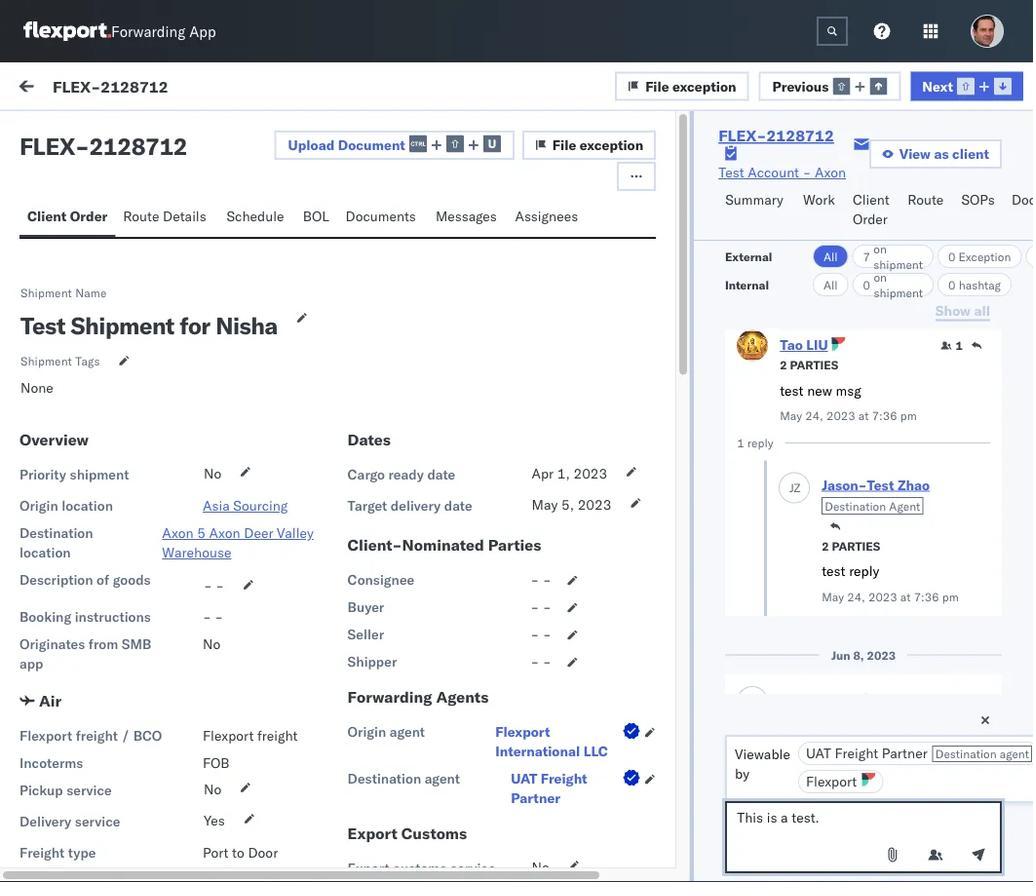 Task type: describe. For each thing, give the bounding box(es) containing it.
cargo
[[348, 466, 385, 483]]

2 vertical spatial service
[[451, 860, 496, 877]]

of
[[97, 571, 109, 589]]

0 horizontal spatial client order button
[[20, 199, 115, 237]]

documents button
[[338, 199, 428, 237]]

1 vertical spatial may
[[532, 496, 558, 513]]

0 for exception
[[949, 249, 956, 264]]

7
[[864, 249, 871, 264]]

jun 8, 2023
[[832, 648, 896, 663]]

shipment for test shipment for nisha
[[20, 285, 72, 300]]

on for 7
[[874, 241, 887, 256]]

internal for internal (0)
[[131, 124, 179, 141]]

cargo ready date
[[348, 466, 456, 483]]

freight for uat freight partner destination agent
[[835, 745, 879, 762]]

service for delivery service
[[75, 813, 120, 830]]

1 horizontal spatial client
[[763, 169, 794, 184]]

hashtag
[[959, 277, 1002, 292]]

previous button
[[759, 71, 901, 101]]

2 horizontal spatial axon
[[815, 164, 847, 181]]

24, inside test reply may 24, 2023 at 7:36 pm
[[848, 590, 866, 605]]

test inside jason-test zhao destination agent
[[867, 477, 895, 494]]

by
[[735, 766, 750, 783]]

1 vertical spatial shipment
[[71, 311, 174, 340]]

route for route
[[908, 191, 944, 208]]

liu
[[807, 337, 829, 354]]

partner for uat freight partner destination agent
[[883, 745, 928, 762]]

0 exception
[[949, 249, 1012, 264]]

1 horizontal spatial client order button
[[845, 182, 900, 240]]

target delivery date
[[348, 497, 473, 514]]

pickup service
[[20, 782, 112, 799]]

upload document button
[[275, 131, 515, 160]]

- - for shipper
[[531, 653, 552, 670]]

viewable
[[735, 746, 791, 763]]

0 vertical spatial flex-2128712
[[53, 76, 168, 96]]

no for priority shipment
[[204, 465, 222, 482]]

test up summary
[[719, 164, 745, 181]]

/
[[121, 728, 130, 745]]

viewable by
[[735, 746, 791, 783]]

0 vertical spatial file
[[646, 77, 670, 94]]

details
[[163, 208, 206, 225]]

destination inside jason-test zhao destination agent
[[825, 499, 887, 514]]

export for export customs
[[348, 824, 398, 844]]

bol
[[303, 208, 329, 225]]

- - for seller
[[531, 626, 552, 643]]

tao liu button
[[780, 337, 829, 354]]

summary button
[[718, 182, 796, 240]]

pm inside test reply may 24, 2023 at 7:36 pm
[[943, 590, 959, 605]]

2128712 down import
[[89, 132, 187, 161]]

messages
[[436, 208, 497, 225]]

1 horizontal spatial work
[[803, 191, 836, 208]]

next button
[[911, 71, 1024, 101]]

24, inside test new msg may 24, 2023 at 7:36 pm
[[806, 409, 824, 424]]

2 vertical spatial shipment
[[70, 466, 129, 483]]

- - for consignee
[[531, 571, 552, 589]]

may inside test new msg may 24, 2023 at 7:36 pm
[[780, 409, 803, 424]]

nisha
[[216, 311, 278, 340]]

as
[[935, 145, 949, 162]]

shipment for 0 on shipment
[[874, 285, 924, 300]]

8,
[[854, 648, 865, 663]]

uat freight partner
[[511, 770, 588, 807]]

zhao for jason-test zhao
[[856, 691, 888, 708]]

assignees button
[[508, 199, 590, 237]]

1 button
[[941, 338, 963, 354]]

flexport for flexport freight
[[203, 728, 254, 745]]

apr
[[532, 465, 554, 482]]

valley
[[277, 525, 314, 542]]

all button for 7
[[813, 245, 849, 268]]

7:36 inside test new msg may 24, 2023 at 7:36 pm
[[872, 409, 898, 424]]

0 for on
[[864, 277, 871, 292]]

app
[[20, 655, 43, 672]]

destination location
[[20, 525, 93, 561]]

description
[[20, 571, 93, 589]]

shipment name
[[20, 285, 107, 300]]

asia sourcing link
[[203, 497, 288, 514]]

0 horizontal spatial file
[[553, 137, 577, 154]]

priority shipment
[[20, 466, 129, 483]]

view
[[900, 145, 931, 162]]

description of goods
[[20, 571, 151, 589]]

external for external
[[726, 249, 773, 264]]

1 horizontal spatial exception
[[673, 77, 737, 94]]

2 parties for new
[[780, 358, 839, 373]]

location for destination location
[[20, 544, 71, 561]]

asia sourcing
[[203, 497, 288, 514]]

test shipment for nisha
[[20, 311, 278, 340]]

client order for rightmost client order button
[[853, 191, 890, 228]]

- - for buyer
[[531, 599, 552, 616]]

sourcing
[[233, 497, 288, 514]]

yes
[[204, 812, 225, 829]]

0 vertical spatial jason-test zhao button
[[822, 477, 930, 494]]

date for target delivery date
[[444, 497, 473, 514]]

pm inside test new msg may 24, 2023 at 7:36 pm
[[901, 409, 917, 424]]

instructions
[[75, 609, 151, 626]]

customs
[[402, 824, 467, 844]]

no for pickup service
[[204, 781, 222, 798]]

parties for reply
[[832, 539, 881, 554]]

test for reply
[[822, 563, 846, 580]]

forwarding app
[[111, 22, 216, 40]]

previous
[[773, 77, 829, 94]]

0 for hashtag
[[949, 277, 956, 292]]

jason-test zhao destination agent
[[822, 477, 930, 514]]

0 horizontal spatial client
[[27, 208, 67, 225]]

parties for new
[[790, 358, 839, 373]]

reply for test
[[850, 563, 880, 580]]

ready
[[389, 466, 424, 483]]

app
[[189, 22, 216, 40]]

origin for origin agent
[[348, 724, 386, 741]]

export customs service
[[348, 860, 496, 877]]

freight type
[[20, 845, 96, 862]]

2 horizontal spatial client
[[853, 191, 890, 208]]

message
[[227, 124, 281, 141]]

priority
[[20, 466, 66, 483]]

client-nominated parties
[[348, 535, 542, 555]]

forwarding for forwarding app
[[111, 22, 186, 40]]

2 parties button for new
[[780, 356, 839, 373]]

import
[[145, 80, 186, 97]]

related work item/shipment
[[568, 169, 720, 184]]

jason- for jason-test zhao destination agent
[[822, 477, 867, 494]]

route details button
[[115, 199, 219, 237]]

forwarding for forwarding agents
[[348, 688, 432, 707]]

7 on shipment
[[864, 241, 924, 272]]

item/shipment
[[640, 169, 720, 184]]

location for origin location
[[62, 497, 113, 514]]

bco
[[133, 728, 162, 745]]

sops button
[[954, 182, 1004, 240]]

test down shipment name
[[20, 311, 65, 340]]

at inside test reply may 24, 2023 at 7:36 pm
[[901, 590, 911, 605]]

tao
[[780, 337, 803, 354]]

messages button
[[428, 199, 508, 237]]

schedule button
[[219, 199, 295, 237]]

0 horizontal spatial file exception
[[553, 137, 644, 154]]

destination inside uat freight partner destination agent
[[936, 747, 997, 762]]

incoterms
[[20, 755, 83, 772]]

external (0)
[[31, 124, 115, 141]]

agent inside uat freight partner destination agent
[[1001, 747, 1030, 762]]

reply for 1
[[748, 436, 774, 451]]

flexport button
[[799, 770, 884, 794]]

destination agent
[[348, 770, 460, 787]]

no for export customs service
[[532, 859, 550, 876]]

0 vertical spatial work
[[189, 80, 221, 97]]

llc
[[584, 743, 608, 760]]

agent for uat freight partner
[[425, 770, 460, 787]]

message list button
[[219, 115, 319, 153]]

export for export customs service
[[348, 860, 390, 877]]

2023 inside test new msg may 24, 2023 at 7:36 pm
[[827, 409, 856, 424]]

0 horizontal spatial axon
[[162, 525, 194, 542]]

work for my
[[56, 75, 106, 102]]

Sending External Message. This message is related to FLEX-2128712 text field
[[726, 802, 1002, 874]]



Task type: vqa. For each thing, say whether or not it's contained in the screenshot.
the Departure Port to the bottom
no



Task type: locate. For each thing, give the bounding box(es) containing it.
shipment inside 7 on shipment
[[874, 257, 924, 272]]

0 vertical spatial 24,
[[806, 409, 824, 424]]

0 horizontal spatial freight
[[20, 845, 65, 862]]

freight for flexport freight
[[257, 728, 298, 745]]

1 (0) from the left
[[90, 124, 115, 141]]

0 horizontal spatial flex-2128712
[[53, 76, 168, 96]]

1 horizontal spatial at
[[901, 590, 911, 605]]

0 vertical spatial location
[[62, 497, 113, 514]]

next
[[923, 77, 954, 94]]

test up jun
[[822, 563, 846, 580]]

shipment left name
[[20, 285, 72, 300]]

0 inside the 0 on shipment
[[864, 277, 871, 292]]

forwarding up the origin agent
[[348, 688, 432, 707]]

1 vertical spatial freight
[[541, 770, 588, 787]]

file exception
[[646, 77, 737, 94], [553, 137, 644, 154]]

2128712
[[101, 76, 168, 96], [767, 126, 835, 145], [89, 132, 187, 161]]

2023 for apr 1, 2023
[[574, 465, 608, 482]]

1 vertical spatial flex-
[[719, 126, 767, 145]]

z
[[794, 481, 801, 495]]

resize handle column header for client
[[924, 163, 948, 193]]

jason-test zhao button
[[822, 477, 930, 494], [780, 691, 888, 708]]

at
[[859, 409, 869, 424], [901, 590, 911, 605]]

0 horizontal spatial uat
[[511, 770, 538, 787]]

1 horizontal spatial may
[[780, 409, 803, 424]]

file exception right unread
[[646, 77, 737, 94]]

no down uat freight partner
[[532, 859, 550, 876]]

port to door
[[203, 845, 278, 862]]

pickup
[[20, 782, 63, 799]]

test new msg may 24, 2023 at 7:36 pm
[[780, 382, 917, 424]]

origin for origin location
[[20, 497, 58, 514]]

shipment for 7 on shipment
[[874, 257, 924, 272]]

internal (0) button
[[123, 115, 219, 153]]

order up 7
[[853, 211, 888, 228]]

route inside route 'button'
[[908, 191, 944, 208]]

0 horizontal spatial reply
[[748, 436, 774, 451]]

internal
[[131, 124, 179, 141], [726, 277, 770, 292]]

0 horizontal spatial flex-
[[53, 76, 101, 96]]

tao liu
[[780, 337, 829, 354]]

1 vertical spatial work
[[611, 169, 637, 184]]

order inside client order
[[853, 211, 888, 228]]

order down flex - 2128712 in the top left of the page
[[70, 208, 108, 225]]

1 vertical spatial test
[[822, 563, 846, 580]]

client order button down flex
[[20, 199, 115, 237]]

order for left client order button
[[70, 208, 108, 225]]

test account - axon link
[[719, 163, 847, 182]]

originates from smb app
[[20, 636, 152, 672]]

1 for 1
[[956, 339, 963, 354]]

work
[[56, 75, 106, 102], [611, 169, 637, 184]]

client order for left client order button
[[27, 208, 108, 225]]

all up liu
[[824, 277, 839, 292]]

view as client
[[900, 145, 990, 162]]

2 freight from the left
[[257, 728, 298, 745]]

1 vertical spatial 2
[[822, 539, 830, 554]]

route button
[[900, 182, 954, 240]]

0 vertical spatial origin
[[20, 497, 58, 514]]

- - for description of goods
[[204, 577, 224, 594]]

parties
[[790, 358, 839, 373], [832, 539, 881, 554]]

axon
[[815, 164, 847, 181], [162, 525, 194, 542], [209, 525, 241, 542]]

freight inside uat freight partner
[[541, 770, 588, 787]]

(0)
[[90, 124, 115, 141], [182, 124, 207, 141]]

0 left hashtag at the right
[[949, 277, 956, 292]]

1 vertical spatial partner
[[511, 790, 561, 807]]

may inside test reply may 24, 2023 at 7:36 pm
[[822, 590, 845, 605]]

1 vertical spatial agent
[[1001, 747, 1030, 762]]

1 all button from the top
[[813, 245, 849, 268]]

agents
[[436, 688, 489, 707]]

flexport freight
[[203, 728, 298, 745]]

0 vertical spatial test
[[780, 382, 804, 399]]

1 vertical spatial parties
[[832, 539, 881, 554]]

may 5, 2023
[[532, 496, 612, 513]]

partner inside uat freight partner
[[511, 790, 561, 807]]

test down jun
[[825, 691, 853, 708]]

1 vertical spatial exception
[[580, 137, 644, 154]]

import work
[[145, 80, 221, 97]]

booking
[[20, 609, 71, 626]]

on for 0
[[874, 270, 887, 284]]

0 vertical spatial export
[[348, 824, 398, 844]]

axon right 5
[[209, 525, 241, 542]]

may up jun
[[822, 590, 845, 605]]

axon 5 axon deer valley warehouse link
[[162, 525, 314, 561]]

1 horizontal spatial order
[[853, 211, 888, 228]]

flex-2128712 up account
[[719, 126, 835, 145]]

1 freight from the left
[[76, 728, 118, 745]]

shipment down name
[[71, 311, 174, 340]]

0 vertical spatial external
[[31, 124, 86, 141]]

external
[[31, 124, 86, 141], [726, 249, 773, 264]]

axon left 5
[[162, 525, 194, 542]]

exception up related
[[580, 137, 644, 154]]

tags
[[75, 354, 100, 368]]

1,
[[558, 465, 570, 482]]

zhao inside jason-test zhao destination agent
[[898, 477, 930, 494]]

0 horizontal spatial resize handle column header
[[534, 163, 558, 193]]

on
[[874, 241, 887, 256], [874, 270, 887, 284]]

0 vertical spatial 2
[[780, 358, 788, 373]]

location up description on the bottom left of page
[[20, 544, 71, 561]]

2023 for jun 8, 2023
[[867, 648, 896, 663]]

no down fob
[[204, 781, 222, 798]]

0 vertical spatial reply
[[748, 436, 774, 451]]

axon up work button
[[815, 164, 847, 181]]

2023 for may 5, 2023
[[578, 496, 612, 513]]

2 on from the top
[[874, 270, 887, 284]]

client up summary
[[763, 169, 794, 184]]

unread
[[599, 81, 640, 96]]

nominated
[[402, 535, 485, 555]]

0 vertical spatial work
[[56, 75, 106, 102]]

0 horizontal spatial 7:36
[[872, 409, 898, 424]]

None checkbox
[[31, 167, 51, 186]]

flexport up international
[[496, 724, 551, 741]]

partner down international
[[511, 790, 561, 807]]

exception right unread
[[673, 77, 737, 94]]

work for related
[[611, 169, 637, 184]]

0 horizontal spatial 1
[[737, 436, 745, 451]]

shipment up the origin location
[[70, 466, 129, 483]]

location inside destination location
[[20, 544, 71, 561]]

all left 7
[[824, 249, 839, 264]]

client right work button
[[853, 191, 890, 208]]

0 horizontal spatial origin
[[20, 497, 58, 514]]

2 all button from the top
[[813, 273, 849, 296]]

external down my work
[[31, 124, 86, 141]]

customs
[[393, 860, 447, 877]]

originates
[[20, 636, 85, 653]]

external inside external (0) button
[[31, 124, 86, 141]]

1 vertical spatial origin
[[348, 724, 386, 741]]

1 inside 1 button
[[956, 339, 963, 354]]

external for external (0)
[[31, 124, 86, 141]]

deer
[[244, 525, 273, 542]]

1 all from the top
[[824, 249, 839, 264]]

2023 right 5,
[[578, 496, 612, 513]]

jason-test zhao button up "agent"
[[822, 477, 930, 494]]

parties up test reply may 24, 2023 at 7:36 pm on the right of the page
[[832, 539, 881, 554]]

documents
[[346, 208, 416, 225]]

0 horizontal spatial exception
[[580, 137, 644, 154]]

2023
[[827, 409, 856, 424], [574, 465, 608, 482], [578, 496, 612, 513], [869, 590, 898, 605], [867, 648, 896, 663]]

2 horizontal spatial resize handle column header
[[924, 163, 948, 193]]

flexport up incoterms
[[20, 728, 72, 745]]

0 horizontal spatial 2
[[780, 358, 788, 373]]

2128712 down forwarding app link
[[101, 76, 168, 96]]

1 horizontal spatial freight
[[541, 770, 588, 787]]

delivery service
[[20, 813, 120, 830]]

2023 inside test reply may 24, 2023 at 7:36 pm
[[869, 590, 898, 605]]

forwarding app link
[[23, 21, 216, 41]]

2 parties button up test reply may 24, 2023 at 7:36 pm on the right of the page
[[822, 537, 881, 554]]

0 horizontal spatial 24,
[[806, 409, 824, 424]]

2023 up jun 8, 2023
[[869, 590, 898, 605]]

on inside the 0 on shipment
[[874, 270, 887, 284]]

reply inside test reply may 24, 2023 at 7:36 pm
[[850, 563, 880, 580]]

list
[[285, 124, 307, 141]]

2128712 up test account - axon
[[767, 126, 835, 145]]

partner for uat freight partner
[[511, 790, 561, 807]]

1 vertical spatial file exception
[[553, 137, 644, 154]]

agent for flexport international llc
[[390, 724, 425, 741]]

0 vertical spatial 2 parties button
[[780, 356, 839, 373]]

client order
[[853, 191, 890, 228], [27, 208, 108, 225]]

service up type
[[75, 813, 120, 830]]

1 horizontal spatial 1
[[956, 339, 963, 354]]

test left the new
[[780, 382, 804, 399]]

2 down tao
[[780, 358, 788, 373]]

0 vertical spatial partner
[[883, 745, 928, 762]]

0 horizontal spatial zhao
[[856, 691, 888, 708]]

(0) for external (0)
[[90, 124, 115, 141]]

1 horizontal spatial origin
[[348, 724, 386, 741]]

1 resize handle column header from the left
[[534, 163, 558, 193]]

1 reply
[[737, 436, 774, 451]]

flexport up fob
[[203, 728, 254, 745]]

1 vertical spatial flex-2128712
[[719, 126, 835, 145]]

all button left 7
[[813, 245, 849, 268]]

1 vertical spatial internal
[[726, 277, 770, 292]]

0 horizontal spatial work
[[56, 75, 106, 102]]

1 vertical spatial jason-test zhao button
[[780, 691, 888, 708]]

pm
[[901, 409, 917, 424], [943, 590, 959, 605]]

1 for 1 reply
[[737, 436, 745, 451]]

consignee
[[348, 571, 415, 589]]

flexport international llc
[[496, 724, 608, 760]]

client order down flex
[[27, 208, 108, 225]]

2 for reply
[[822, 539, 830, 554]]

file right unread
[[646, 77, 670, 94]]

1 vertical spatial on
[[874, 270, 887, 284]]

test up "agent"
[[867, 477, 895, 494]]

export up customs
[[348, 824, 398, 844]]

file exception up related
[[553, 137, 644, 154]]

0 vertical spatial at
[[859, 409, 869, 424]]

shipment inside the 0 on shipment
[[874, 285, 924, 300]]

international
[[496, 743, 580, 760]]

origin down the priority
[[20, 497, 58, 514]]

shipment
[[874, 257, 924, 272], [874, 285, 924, 300], [70, 466, 129, 483]]

1 vertical spatial 24,
[[848, 590, 866, 605]]

0 vertical spatial 7:36
[[872, 409, 898, 424]]

smb
[[122, 636, 152, 653]]

client order up 7
[[853, 191, 890, 228]]

flexport inside flexport international llc
[[496, 724, 551, 741]]

1 vertical spatial work
[[803, 191, 836, 208]]

shipper
[[348, 653, 397, 670]]

resize handle column header for related work item/shipment
[[729, 163, 753, 193]]

agent
[[890, 499, 921, 514]]

1 horizontal spatial 24,
[[848, 590, 866, 605]]

shipment down 7 on shipment
[[874, 285, 924, 300]]

0 horizontal spatial internal
[[131, 124, 179, 141]]

port
[[203, 845, 229, 862]]

overview
[[20, 430, 89, 450]]

flexport for flexport freight / bco
[[20, 728, 72, 745]]

1 horizontal spatial forwarding
[[348, 688, 432, 707]]

0 vertical spatial on
[[874, 241, 887, 256]]

2023 right the 8,
[[867, 648, 896, 663]]

2 vertical spatial agent
[[425, 770, 460, 787]]

resize handle column header
[[534, 163, 558, 193], [729, 163, 753, 193], [924, 163, 948, 193]]

2 parties button for reply
[[822, 537, 881, 554]]

partner up "flexport" button
[[883, 745, 928, 762]]

2 for new
[[780, 358, 788, 373]]

2 vertical spatial may
[[822, 590, 845, 605]]

flex - 2128712
[[20, 132, 187, 161]]

internal inside internal (0) button
[[131, 124, 179, 141]]

1 vertical spatial 1
[[737, 436, 745, 451]]

at inside test new msg may 24, 2023 at 7:36 pm
[[859, 409, 869, 424]]

reply
[[748, 436, 774, 451], [850, 563, 880, 580]]

test for new
[[780, 382, 804, 399]]

2 resize handle column header from the left
[[729, 163, 753, 193]]

partner
[[883, 745, 928, 762], [511, 790, 561, 807]]

1 horizontal spatial flex-
[[719, 126, 767, 145]]

work right import
[[189, 80, 221, 97]]

1 vertical spatial file
[[553, 137, 577, 154]]

internal down summary button
[[726, 277, 770, 292]]

client down flex
[[27, 208, 67, 225]]

jason- inside jason-test zhao destination agent
[[822, 477, 867, 494]]

may down tao
[[780, 409, 803, 424]]

on inside 7 on shipment
[[874, 241, 887, 256]]

0 horizontal spatial pm
[[901, 409, 917, 424]]

export
[[348, 824, 398, 844], [348, 860, 390, 877]]

0 vertical spatial exception
[[673, 77, 737, 94]]

0 vertical spatial jason-
[[822, 477, 867, 494]]

1 horizontal spatial client order
[[853, 191, 890, 228]]

7:36 up jason-test zhao destination agent
[[872, 409, 898, 424]]

2 export from the top
[[348, 860, 390, 877]]

work down test account - axon link
[[803, 191, 836, 208]]

forwarding left app
[[111, 22, 186, 40]]

2023 right the 1,
[[574, 465, 608, 482]]

flex-2128712 down forwarding app link
[[53, 76, 168, 96]]

export customs
[[348, 824, 467, 844]]

flexport for flexport international llc
[[496, 724, 551, 741]]

no up asia
[[204, 465, 222, 482]]

2 all from the top
[[824, 277, 839, 292]]

service down customs
[[451, 860, 496, 877]]

1 vertical spatial at
[[901, 590, 911, 605]]

1 horizontal spatial resize handle column header
[[729, 163, 753, 193]]

1 vertical spatial jason-
[[780, 691, 825, 708]]

client
[[763, 169, 794, 184], [853, 191, 890, 208], [27, 208, 67, 225]]

route details
[[123, 208, 206, 225]]

7:36
[[872, 409, 898, 424], [914, 590, 940, 605]]

1 vertical spatial zhao
[[856, 691, 888, 708]]

read, unread
[[564, 81, 640, 96]]

origin location
[[20, 497, 113, 514]]

0 horizontal spatial (0)
[[90, 124, 115, 141]]

external down summary button
[[726, 249, 773, 264]]

test inside test reply may 24, 2023 at 7:36 pm
[[822, 563, 846, 580]]

test reply may 24, 2023 at 7:36 pm
[[822, 563, 959, 605]]

upload
[[288, 136, 335, 153]]

0 down 7
[[864, 277, 871, 292]]

1 vertical spatial 2 parties button
[[822, 537, 881, 554]]

parties down liu
[[790, 358, 839, 373]]

service for pickup service
[[66, 782, 112, 799]]

order for rightmost client order button
[[853, 211, 888, 228]]

2 (0) from the left
[[182, 124, 207, 141]]

apr 1, 2023
[[532, 465, 608, 482]]

route down view as client button
[[908, 191, 944, 208]]

0 horizontal spatial order
[[70, 208, 108, 225]]

None text field
[[817, 17, 848, 46]]

0 hashtag
[[949, 277, 1002, 292]]

1 vertical spatial all button
[[813, 273, 849, 296]]

freight for flexport freight / bco
[[76, 728, 118, 745]]

route left details
[[123, 208, 159, 225]]

date right ready
[[427, 466, 456, 483]]

all for 0
[[824, 277, 839, 292]]

origin up destination agent
[[348, 724, 386, 741]]

1 horizontal spatial pm
[[943, 590, 959, 605]]

jason-test zhao button down jun
[[780, 691, 888, 708]]

1 horizontal spatial internal
[[726, 277, 770, 292]]

work right related
[[611, 169, 637, 184]]

zhao up "agent"
[[898, 477, 930, 494]]

1 horizontal spatial uat
[[807, 745, 832, 762]]

all button for 0
[[813, 273, 849, 296]]

2 parties button down tao liu
[[780, 356, 839, 373]]

uat inside uat freight partner
[[511, 770, 538, 787]]

all for 7
[[824, 249, 839, 264]]

route for route details
[[123, 208, 159, 225]]

uat freight partner destination agent
[[807, 745, 1030, 762]]

message list
[[227, 124, 307, 141]]

0 horizontal spatial external
[[31, 124, 86, 141]]

flexport
[[496, 724, 551, 741], [20, 728, 72, 745], [203, 728, 254, 745], [807, 773, 858, 790]]

1 vertical spatial uat
[[511, 770, 538, 787]]

freight
[[76, 728, 118, 745], [257, 728, 298, 745]]

file up related
[[553, 137, 577, 154]]

0 left the exception
[[949, 249, 956, 264]]

type
[[68, 845, 96, 862]]

internal down import
[[131, 124, 179, 141]]

2 down jason-test zhao destination agent
[[822, 539, 830, 554]]

destination
[[825, 499, 887, 514], [20, 525, 93, 542], [936, 747, 997, 762], [348, 770, 421, 787]]

uat for uat freight partner
[[511, 770, 538, 787]]

delivery
[[20, 813, 71, 830]]

flexport. image
[[23, 21, 111, 41]]

shipment right 7
[[874, 257, 924, 272]]

date up client-nominated parties
[[444, 497, 473, 514]]

freight up "flexport" button
[[835, 745, 879, 762]]

test inside test new msg may 24, 2023 at 7:36 pm
[[780, 382, 804, 399]]

(0) for internal (0)
[[182, 124, 207, 141]]

flexport inside "flexport" button
[[807, 773, 858, 790]]

1 vertical spatial all
[[824, 277, 839, 292]]

2 parties up test reply may 24, 2023 at 7:36 pm on the right of the page
[[822, 539, 881, 554]]

1 on from the top
[[874, 241, 887, 256]]

7:36 inside test reply may 24, 2023 at 7:36 pm
[[914, 590, 940, 605]]

date for cargo ready date
[[427, 466, 456, 483]]

shipment for none
[[20, 354, 72, 368]]

route inside route details button
[[123, 208, 159, 225]]

name
[[75, 285, 107, 300]]

1 vertical spatial pm
[[943, 590, 959, 605]]

3 resize handle column header from the left
[[924, 163, 948, 193]]

zhao down jun 8, 2023
[[856, 691, 888, 708]]

1 horizontal spatial flex-2128712
[[719, 126, 835, 145]]

service up delivery service
[[66, 782, 112, 799]]

7:36 down "agent"
[[914, 590, 940, 605]]

file
[[646, 77, 670, 94], [553, 137, 577, 154]]

client-
[[348, 535, 402, 555]]

1 export from the top
[[348, 824, 398, 844]]

at down msg
[[859, 409, 869, 424]]

msg
[[836, 382, 862, 399]]

internal for internal
[[726, 277, 770, 292]]

1 horizontal spatial file exception
[[646, 77, 737, 94]]

work up external (0)
[[56, 75, 106, 102]]

client order button up 7
[[845, 182, 900, 240]]

zhao for jason-test zhao destination agent
[[898, 477, 930, 494]]

uat up "flexport" button
[[807, 745, 832, 762]]

uat down international
[[511, 770, 538, 787]]

to
[[232, 845, 245, 862]]

at down "agent"
[[901, 590, 911, 605]]

all button up liu
[[813, 273, 849, 296]]

flexport up "this is a test." text field
[[807, 773, 858, 790]]

bol button
[[295, 199, 338, 237]]

freight
[[835, 745, 879, 762], [541, 770, 588, 787], [20, 845, 65, 862]]

1 horizontal spatial (0)
[[182, 124, 207, 141]]

1 horizontal spatial route
[[908, 191, 944, 208]]

1 horizontal spatial 2
[[822, 539, 830, 554]]

24, down the new
[[806, 409, 824, 424]]

flex- right my
[[53, 76, 101, 96]]

freight for uat freight partner
[[541, 770, 588, 787]]

2 parties for reply
[[822, 539, 881, 554]]

0 horizontal spatial may
[[532, 496, 558, 513]]

uat for uat freight partner destination agent
[[807, 745, 832, 762]]

1 horizontal spatial file
[[646, 77, 670, 94]]

document
[[338, 136, 406, 153]]

flex- up account
[[719, 126, 767, 145]]

1 horizontal spatial external
[[726, 249, 773, 264]]

0 horizontal spatial work
[[189, 80, 221, 97]]

jason- for jason-test zhao
[[780, 691, 825, 708]]

door
[[248, 845, 278, 862]]

shipment up none
[[20, 354, 72, 368]]

axon 5 axon deer valley warehouse
[[162, 525, 314, 561]]

freight down flexport international llc link
[[541, 770, 588, 787]]

no right 'smb'
[[203, 636, 221, 653]]

1 vertical spatial export
[[348, 860, 390, 877]]

1 horizontal spatial axon
[[209, 525, 241, 542]]



